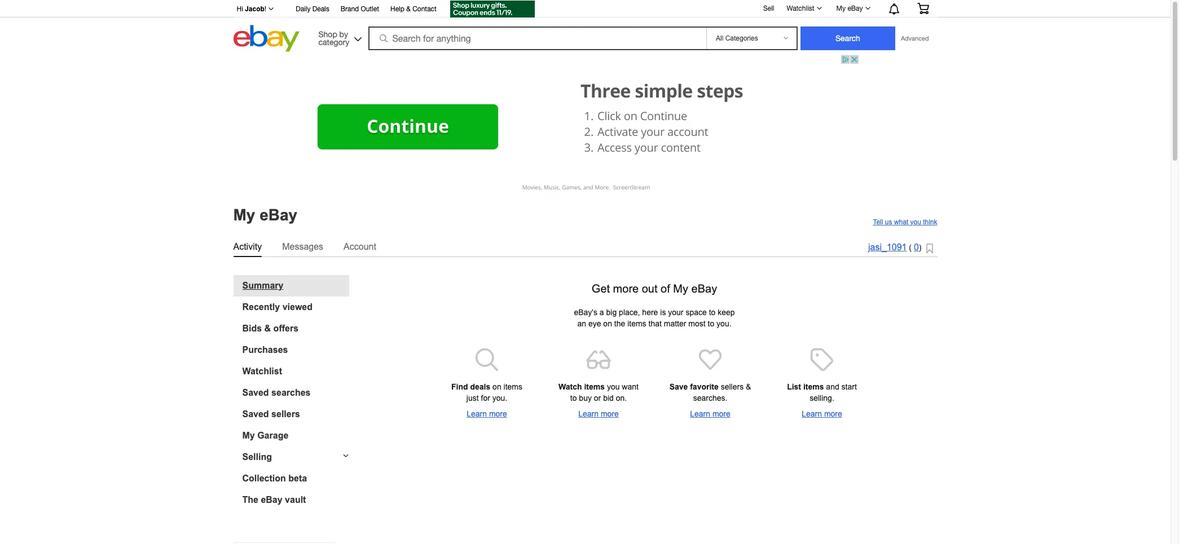 Task type: locate. For each thing, give the bounding box(es) containing it.
your
[[669, 308, 684, 317]]

& right favorite
[[746, 382, 752, 391]]

learn more link for selling.
[[780, 408, 865, 420]]

1 vertical spatial watchlist link
[[242, 367, 349, 377]]

sellers inside sellers & searches.
[[721, 382, 744, 391]]

2 vertical spatial to
[[571, 394, 577, 403]]

learn for to
[[579, 410, 599, 419]]

2 vertical spatial &
[[746, 382, 752, 391]]

4 learn more link from the left
[[780, 408, 865, 420]]

a
[[600, 308, 604, 317]]

of
[[661, 283, 671, 295]]

my ebay inside "link"
[[837, 5, 863, 12]]

get
[[592, 283, 610, 295]]

watchlist link right sell link in the right of the page
[[781, 2, 827, 15]]

learn down 'searches.'
[[691, 410, 711, 419]]

on inside ebay's a big place, here is your space to keep an eye on the items that matter most to you.
[[604, 319, 612, 328]]

0 vertical spatial on
[[604, 319, 612, 328]]

recently viewed link
[[242, 302, 349, 312]]

watchlist for right watchlist link
[[787, 5, 815, 12]]

3 learn more from the left
[[691, 410, 731, 419]]

advanced
[[902, 35, 929, 42]]

saved sellers link
[[242, 410, 349, 420]]

shop
[[319, 30, 337, 39]]

to
[[709, 308, 716, 317], [708, 319, 715, 328], [571, 394, 577, 403]]

on inside on items just for you.
[[493, 382, 502, 391]]

tell us what you think
[[874, 218, 938, 226]]

1 horizontal spatial sellers
[[721, 382, 744, 391]]

jasi_1091 link
[[869, 243, 907, 253]]

help
[[391, 5, 405, 13]]

recently viewed
[[242, 302, 313, 312]]

0 vertical spatial watchlist link
[[781, 2, 827, 15]]

you. inside ebay's a big place, here is your space to keep an eye on the items that matter most to you.
[[717, 319, 732, 328]]

get more out of my ebay
[[592, 283, 718, 295]]

1 vertical spatial you
[[607, 382, 620, 391]]

you.
[[717, 319, 732, 328], [493, 394, 508, 403]]

watchlist link
[[781, 2, 827, 15], [242, 367, 349, 377]]

1 vertical spatial saved
[[242, 410, 269, 419]]

viewed
[[283, 302, 313, 312]]

learn more link down or
[[557, 408, 641, 420]]

more down bid
[[601, 410, 619, 419]]

items up or
[[585, 382, 605, 391]]

1 learn more link from the left
[[445, 408, 530, 420]]

items right deals
[[504, 382, 523, 391]]

0 horizontal spatial &
[[265, 324, 271, 333]]

1 vertical spatial watchlist
[[242, 367, 282, 376]]

sellers down searches
[[272, 410, 300, 419]]

2 learn from the left
[[579, 410, 599, 419]]

1 saved from the top
[[242, 388, 269, 398]]

0 horizontal spatial watchlist
[[242, 367, 282, 376]]

more down selling.
[[825, 410, 843, 419]]

sellers & searches.
[[694, 382, 752, 403]]

to down watch
[[571, 394, 577, 403]]

0 vertical spatial sellers
[[721, 382, 744, 391]]

learn more down or
[[579, 410, 619, 419]]

1 horizontal spatial &
[[407, 5, 411, 13]]

help & contact link
[[391, 3, 437, 16]]

0 link
[[914, 243, 920, 253]]

0 vertical spatial watchlist
[[787, 5, 815, 12]]

& inside sellers & searches.
[[746, 382, 752, 391]]

my ebay
[[837, 5, 863, 12], [233, 206, 298, 224]]

0
[[914, 243, 920, 253]]

& for help
[[407, 5, 411, 13]]

watchlist down purchases
[[242, 367, 282, 376]]

1 learn more from the left
[[467, 410, 507, 419]]

0 horizontal spatial sellers
[[272, 410, 300, 419]]

on.
[[616, 394, 627, 403]]

selling button
[[233, 452, 349, 463]]

is
[[661, 308, 666, 317]]

& for sellers
[[746, 382, 752, 391]]

0 horizontal spatial my ebay
[[233, 206, 298, 224]]

garage
[[258, 431, 289, 441]]

ebay's
[[574, 308, 598, 317]]

watchlist inside my ebay main content
[[242, 367, 282, 376]]

you. right "for"
[[493, 394, 508, 403]]

brand outlet link
[[341, 3, 379, 16]]

items inside ebay's a big place, here is your space to keep an eye on the items that matter most to you.
[[628, 319, 647, 328]]

& right bids
[[265, 324, 271, 333]]

learn more down "for"
[[467, 410, 507, 419]]

learn down just
[[467, 410, 487, 419]]

to left the keep
[[709, 308, 716, 317]]

saved for saved searches
[[242, 388, 269, 398]]

1 vertical spatial on
[[493, 382, 502, 391]]

account link
[[344, 240, 376, 254]]

deals
[[313, 5, 330, 13]]

0 vertical spatial saved
[[242, 388, 269, 398]]

3 learn more link from the left
[[668, 408, 753, 420]]

on right deals
[[493, 382, 502, 391]]

purchases
[[242, 345, 288, 355]]

items
[[628, 319, 647, 328], [504, 382, 523, 391], [585, 382, 605, 391], [804, 382, 824, 391]]

list items
[[788, 382, 824, 391]]

learn for just
[[467, 410, 487, 419]]

bids
[[242, 324, 262, 333]]

2 learn more from the left
[[579, 410, 619, 419]]

purchases link
[[242, 345, 349, 355]]

items for watch items
[[585, 382, 605, 391]]

start
[[842, 382, 857, 391]]

summary
[[242, 281, 284, 290]]

selling
[[242, 452, 272, 462]]

saved
[[242, 388, 269, 398], [242, 410, 269, 419]]

watchlist
[[787, 5, 815, 12], [242, 367, 282, 376]]

advanced link
[[896, 27, 935, 50]]

learn for searches.
[[691, 410, 711, 419]]

my inside my ebay "link"
[[837, 5, 846, 12]]

watchlist for the leftmost watchlist link
[[242, 367, 282, 376]]

& inside the account navigation
[[407, 5, 411, 13]]

2 saved from the top
[[242, 410, 269, 419]]

you
[[911, 218, 922, 226], [607, 382, 620, 391]]

bid
[[604, 394, 614, 403]]

1 horizontal spatial on
[[604, 319, 612, 328]]

watchlist right sell link in the right of the page
[[787, 5, 815, 12]]

list
[[788, 382, 802, 391]]

1 vertical spatial my ebay
[[233, 206, 298, 224]]

learn more link for searches.
[[668, 408, 753, 420]]

1 horizontal spatial watchlist link
[[781, 2, 827, 15]]

more for on items just for you.
[[489, 410, 507, 419]]

sell
[[764, 4, 775, 12]]

learn more down 'searches.'
[[691, 410, 731, 419]]

0 horizontal spatial on
[[493, 382, 502, 391]]

watchlist link up the saved searches link
[[242, 367, 349, 377]]

saved up my garage
[[242, 410, 269, 419]]

0 vertical spatial you.
[[717, 319, 732, 328]]

you. down the keep
[[717, 319, 732, 328]]

none submit inside shop by category 'banner'
[[801, 27, 896, 50]]

1 vertical spatial sellers
[[272, 410, 300, 419]]

learn more for to
[[579, 410, 619, 419]]

my
[[837, 5, 846, 12], [233, 206, 255, 224], [674, 283, 689, 295], [242, 431, 255, 441]]

you right what
[[911, 218, 922, 226]]

save favorite
[[670, 382, 719, 391]]

4 learn from the left
[[802, 410, 823, 419]]

None submit
[[801, 27, 896, 50]]

sellers up 'searches.'
[[721, 382, 744, 391]]

& right help
[[407, 5, 411, 13]]

2 learn more link from the left
[[557, 408, 641, 420]]

learn down buy
[[579, 410, 599, 419]]

watch items
[[559, 382, 605, 391]]

1 learn from the left
[[467, 410, 487, 419]]

learn for selling.
[[802, 410, 823, 419]]

learn more link down "for"
[[445, 408, 530, 420]]

more down 'searches.'
[[713, 410, 731, 419]]

learn more link for to
[[557, 408, 641, 420]]

bids & offers
[[242, 324, 299, 333]]

more
[[613, 283, 639, 295], [489, 410, 507, 419], [601, 410, 619, 419], [713, 410, 731, 419], [825, 410, 843, 419]]

1 horizontal spatial watchlist
[[787, 5, 815, 12]]

to inside you want to buy or bid on.
[[571, 394, 577, 403]]

us
[[886, 218, 893, 226]]

you inside you want to buy or bid on.
[[607, 382, 620, 391]]

find
[[452, 382, 468, 391]]

1 horizontal spatial my ebay
[[837, 5, 863, 12]]

you up bid
[[607, 382, 620, 391]]

offers
[[274, 324, 299, 333]]

learn more
[[467, 410, 507, 419], [579, 410, 619, 419], [691, 410, 731, 419], [802, 410, 843, 419]]

brand outlet
[[341, 5, 379, 13]]

1 vertical spatial you.
[[493, 394, 508, 403]]

sell link
[[759, 4, 780, 12]]

learn more link down selling.
[[780, 408, 865, 420]]

0 horizontal spatial you
[[607, 382, 620, 391]]

items inside on items just for you.
[[504, 382, 523, 391]]

1 vertical spatial &
[[265, 324, 271, 333]]

more down "for"
[[489, 410, 507, 419]]

learn down selling.
[[802, 410, 823, 419]]

items up selling.
[[804, 382, 824, 391]]

2 horizontal spatial &
[[746, 382, 752, 391]]

deals
[[470, 382, 491, 391]]

learn more down selling.
[[802, 410, 843, 419]]

watchlist inside the account navigation
[[787, 5, 815, 12]]

on down big
[[604, 319, 612, 328]]

the ebay vault link
[[242, 495, 349, 506]]

1 horizontal spatial you.
[[717, 319, 732, 328]]

shop by category button
[[314, 25, 364, 49]]

0 horizontal spatial you.
[[493, 394, 508, 403]]

4 learn more from the left
[[802, 410, 843, 419]]

0 vertical spatial &
[[407, 5, 411, 13]]

and start selling.
[[810, 382, 857, 403]]

3 learn from the left
[[691, 410, 711, 419]]

& for bids
[[265, 324, 271, 333]]

here
[[643, 308, 658, 317]]

out
[[642, 283, 658, 295]]

hi
[[237, 5, 243, 13]]

0 vertical spatial my ebay
[[837, 5, 863, 12]]

saved up saved sellers
[[242, 388, 269, 398]]

sellers
[[721, 382, 744, 391], [272, 410, 300, 419]]

items down place,
[[628, 319, 647, 328]]

1 horizontal spatial you
[[911, 218, 922, 226]]

my garage
[[242, 431, 289, 441]]

my garage link
[[242, 431, 349, 441]]

items for on items just for you.
[[504, 382, 523, 391]]

learn more link down 'searches.'
[[668, 408, 753, 420]]

activity link
[[233, 240, 262, 254]]

my ebay main content
[[5, 55, 1167, 545]]

&
[[407, 5, 411, 13], [265, 324, 271, 333], [746, 382, 752, 391]]

messages link
[[282, 240, 324, 254]]

daily deals link
[[296, 3, 330, 16]]

to right most
[[708, 319, 715, 328]]



Task type: describe. For each thing, give the bounding box(es) containing it.
hi jacob !
[[237, 5, 267, 13]]

beta
[[289, 474, 307, 484]]

!
[[265, 5, 267, 13]]

learn more for just
[[467, 410, 507, 419]]

collection beta link
[[242, 474, 349, 484]]

matter
[[664, 319, 687, 328]]

0 horizontal spatial watchlist link
[[242, 367, 349, 377]]

vault
[[285, 495, 306, 505]]

want
[[622, 382, 639, 391]]

keep
[[718, 308, 735, 317]]

bids & offers link
[[242, 324, 349, 334]]

jacob
[[245, 5, 265, 13]]

recently
[[242, 302, 280, 312]]

advertisement region
[[312, 55, 859, 196]]

more for sellers & searches.
[[713, 410, 731, 419]]

by
[[340, 30, 348, 39]]

account navigation
[[231, 0, 938, 19]]

daily deals
[[296, 5, 330, 13]]

shop by category
[[319, 30, 350, 47]]

items for list items
[[804, 382, 824, 391]]

0 vertical spatial to
[[709, 308, 716, 317]]

you. inside on items just for you.
[[493, 394, 508, 403]]

tell
[[874, 218, 884, 226]]

on items just for you.
[[467, 382, 523, 403]]

think
[[924, 218, 938, 226]]

tell us what you think link
[[874, 218, 938, 226]]

what
[[895, 218, 909, 226]]

eye
[[589, 319, 601, 328]]

brand
[[341, 5, 359, 13]]

more for and start selling.
[[825, 410, 843, 419]]

the
[[242, 495, 259, 505]]

your shopping cart image
[[917, 3, 930, 14]]

messages
[[282, 242, 324, 251]]

ebay inside "link"
[[848, 5, 863, 12]]

find deals
[[452, 382, 491, 391]]

my ebay link
[[831, 2, 876, 15]]

category
[[319, 38, 350, 47]]

1 vertical spatial to
[[708, 319, 715, 328]]

saved searches link
[[242, 388, 349, 398]]

(
[[910, 244, 912, 253]]

jasi_1091 ( 0 )
[[869, 243, 922, 253]]

shop by category banner
[[231, 0, 938, 55]]

place,
[[619, 308, 640, 317]]

watch
[[559, 382, 582, 391]]

for
[[481, 394, 490, 403]]

favorite
[[691, 382, 719, 391]]

and
[[827, 382, 840, 391]]

big
[[607, 308, 617, 317]]

activity
[[233, 242, 262, 251]]

help & contact
[[391, 5, 437, 13]]

saved for saved sellers
[[242, 410, 269, 419]]

you want to buy or bid on.
[[571, 382, 639, 403]]

learn more link for just
[[445, 408, 530, 420]]

Search for anything text field
[[370, 28, 705, 49]]

collection beta
[[242, 474, 307, 484]]

or
[[594, 394, 601, 403]]

daily
[[296, 5, 311, 13]]

learn more for searches.
[[691, 410, 731, 419]]

)
[[920, 244, 922, 253]]

sellers inside saved sellers link
[[272, 410, 300, 419]]

saved searches
[[242, 388, 311, 398]]

space
[[686, 308, 707, 317]]

buy
[[579, 394, 592, 403]]

my inside my garage link
[[242, 431, 255, 441]]

more for you want to buy or bid on.
[[601, 410, 619, 419]]

more left out
[[613, 283, 639, 295]]

an
[[578, 319, 587, 328]]

selling.
[[810, 394, 835, 403]]

learn more for selling.
[[802, 410, 843, 419]]

0 vertical spatial you
[[911, 218, 922, 226]]

that
[[649, 319, 662, 328]]

summary link
[[242, 281, 349, 291]]

my ebay inside main content
[[233, 206, 298, 224]]

jasi_1091
[[869, 243, 907, 253]]

make this page your my ebay homepage image
[[927, 244, 933, 254]]

get the coupon image
[[450, 1, 535, 18]]

ebay's a big place, here is your space to keep an eye on the items that matter most to you.
[[574, 308, 735, 328]]

saved sellers
[[242, 410, 300, 419]]

account
[[344, 242, 376, 251]]

collection
[[242, 474, 286, 484]]

just
[[467, 394, 479, 403]]



Task type: vqa. For each thing, say whether or not it's contained in the screenshot.
top within
no



